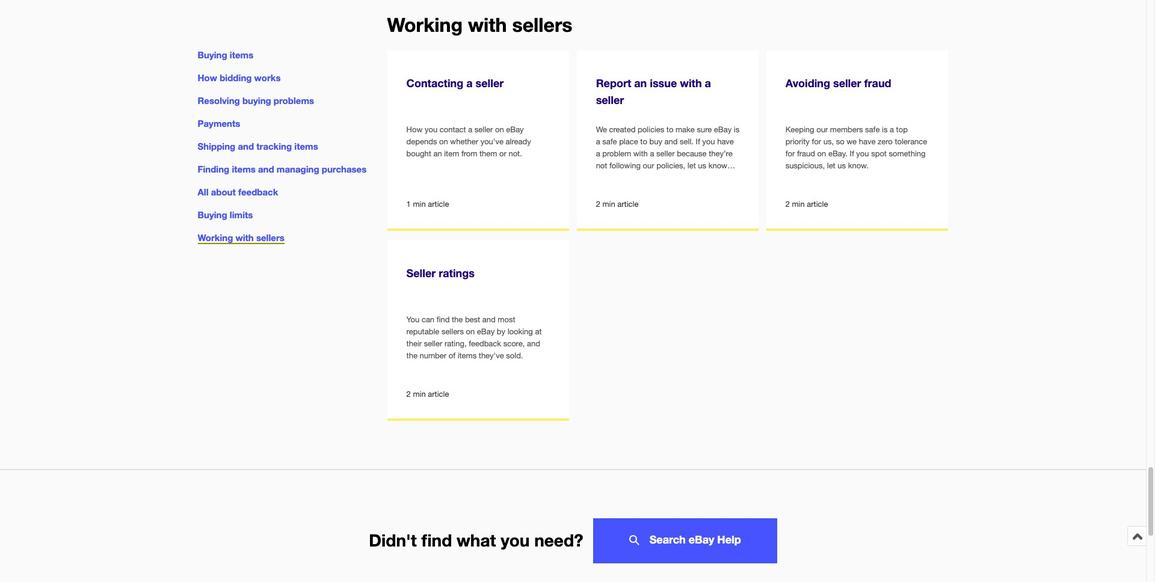 Task type: vqa. For each thing, say whether or not it's contained in the screenshot.
Report an issue with a seller
yes



Task type: describe. For each thing, give the bounding box(es) containing it.
a down we
[[596, 137, 600, 146]]

so
[[836, 137, 845, 146]]

priority
[[786, 137, 810, 146]]

a up not
[[596, 149, 600, 158]]

2 for fraud
[[786, 200, 790, 209]]

bought
[[407, 149, 431, 158]]

seller inside you can find the best and most reputable sellers on ebay by looking at their seller rating, feedback score, and the number of items they've sold.
[[424, 339, 443, 348]]

and left tracking
[[238, 141, 254, 152]]

looking
[[508, 327, 533, 336]]

not.
[[509, 149, 522, 158]]

1 horizontal spatial fraud
[[865, 76, 892, 90]]

0 horizontal spatial to
[[641, 137, 648, 146]]

1 vertical spatial the
[[407, 352, 418, 361]]

safe inside 'we created policies to make sure ebay is a safe place to buy and sell. if you have a problem with a seller because they're not following our policies, let us know and we'll look into it.'
[[603, 137, 617, 146]]

tracking
[[257, 141, 292, 152]]

their
[[407, 339, 422, 348]]

ebay inside 'we created policies to make sure ebay is a safe place to buy and sell. if you have a problem with a seller because they're not following our policies, let us know and we'll look into it.'
[[714, 125, 732, 134]]

them
[[480, 149, 497, 158]]

2 min article for issue
[[596, 200, 639, 209]]

min for seller
[[413, 200, 426, 209]]

sure
[[697, 125, 712, 134]]

members
[[830, 125, 863, 134]]

a inside keeping our members safe is a top priority for us, so we have zero tolerance for fraud on ebay. if you spot something suspicious, let us know.
[[890, 125, 894, 134]]

fraud inside keeping our members safe is a top priority for us, so we have zero tolerance for fraud on ebay. if you spot something suspicious, let us know.
[[797, 149, 816, 158]]

0 vertical spatial working with sellers
[[387, 13, 573, 36]]

contacting
[[407, 76, 464, 90]]

how bidding works link
[[198, 72, 281, 83]]

finding items and managing purchases link
[[198, 164, 367, 175]]

payments
[[198, 118, 240, 129]]

ebay inside you can find the best and most reputable sellers on ebay by looking at their seller rating, feedback score, and the number of items they've sold.
[[477, 327, 495, 336]]

buying limits
[[198, 210, 253, 220]]

policies
[[638, 125, 665, 134]]

0 vertical spatial to
[[667, 125, 674, 134]]

created
[[609, 125, 636, 134]]

how bidding works
[[198, 72, 281, 83]]

we created policies to make sure ebay is a safe place to buy and sell. if you have a problem with a seller because they're not following our policies, let us know and we'll look into it.
[[596, 125, 740, 182]]

make
[[676, 125, 695, 134]]

report an issue with a seller
[[596, 76, 711, 106]]

on up "item"
[[439, 137, 448, 146]]

avoiding
[[786, 76, 831, 90]]

seller ratings
[[407, 267, 475, 280]]

following
[[610, 161, 641, 170]]

ebay inside how you contact a seller on ebay depends on whether you've already bought an item from them or not.
[[506, 125, 524, 134]]

contact
[[440, 125, 466, 134]]

reputable
[[407, 327, 440, 336]]

working with sellers link
[[198, 233, 285, 245]]

0 vertical spatial working
[[387, 13, 463, 36]]

shipping
[[198, 141, 235, 152]]

you right what
[[501, 531, 530, 551]]

at
[[535, 327, 542, 336]]

something
[[889, 149, 926, 158]]

our inside 'we created policies to make sure ebay is a safe place to buy and sell. if you have a problem with a seller because they're not following our policies, let us know and we'll look into it.'
[[643, 161, 655, 170]]

payments link
[[198, 118, 240, 129]]

all about feedback link
[[198, 187, 278, 198]]

seller
[[407, 267, 436, 280]]

keeping our members safe is a top priority for us, so we have zero tolerance for fraud on ebay. if you spot something suspicious, let us know.
[[786, 125, 928, 170]]

whether
[[450, 137, 479, 146]]

problem
[[603, 149, 631, 158]]

score,
[[504, 339, 525, 348]]

and down not
[[596, 173, 609, 182]]

1 vertical spatial working with sellers
[[198, 233, 285, 243]]

because
[[677, 149, 707, 158]]

you
[[407, 315, 420, 324]]

already
[[506, 137, 531, 146]]

our inside keeping our members safe is a top priority for us, so we have zero tolerance for fraud on ebay. if you spot something suspicious, let us know.
[[817, 125, 828, 134]]

is inside keeping our members safe is a top priority for us, so we have zero tolerance for fraud on ebay. if you spot something suspicious, let us know.
[[882, 125, 888, 134]]

sold.
[[506, 352, 523, 361]]

it.
[[662, 173, 668, 182]]

sellers inside you can find the best and most reputable sellers on ebay by looking at their seller rating, feedback score, and the number of items they've sold.
[[442, 327, 464, 336]]

items up all about feedback link
[[232, 164, 256, 175]]

resolving buying problems
[[198, 95, 314, 106]]

need?
[[535, 531, 584, 551]]

search
[[650, 533, 686, 546]]

place
[[619, 137, 638, 146]]

shipping and tracking items
[[198, 141, 318, 152]]

1 horizontal spatial for
[[812, 137, 822, 146]]

sell.
[[680, 137, 694, 146]]

how for how bidding works
[[198, 72, 217, 83]]

resolving buying problems link
[[198, 95, 314, 106]]

min for issue
[[603, 200, 616, 209]]

shipping and tracking items link
[[198, 141, 318, 152]]

1 horizontal spatial the
[[452, 315, 463, 324]]

a inside report an issue with a seller
[[705, 76, 711, 90]]

purchases
[[322, 164, 367, 175]]

min for fraud
[[792, 200, 805, 209]]

problems
[[274, 95, 314, 106]]

buying limits link
[[198, 210, 253, 220]]

you inside keeping our members safe is a top priority for us, so we have zero tolerance for fraud on ebay. if you spot something suspicious, let us know.
[[857, 149, 869, 158]]

finding items and managing purchases
[[198, 164, 367, 175]]

with inside report an issue with a seller
[[680, 76, 702, 90]]

they've
[[479, 352, 504, 361]]

is inside 'we created policies to make sure ebay is a safe place to buy and sell. if you have a problem with a seller because they're not following our policies, let us know and we'll look into it.'
[[734, 125, 740, 134]]

let inside 'we created policies to make sure ebay is a safe place to buy and sell. if you have a problem with a seller because they're not following our policies, let us know and we'll look into it.'
[[688, 161, 696, 170]]

buying for buying items
[[198, 49, 227, 60]]

depends
[[407, 137, 437, 146]]

they're
[[709, 149, 733, 158]]

spot
[[872, 149, 887, 158]]

issue
[[650, 76, 677, 90]]

ebay inside search ebay help link
[[689, 533, 715, 546]]

1
[[407, 200, 411, 209]]

managing
[[277, 164, 319, 175]]

or
[[500, 149, 507, 158]]

seller inside 'we created policies to make sure ebay is a safe place to buy and sell. if you have a problem with a seller because they're not following our policies, let us know and we'll look into it.'
[[657, 149, 675, 158]]

items up managing
[[294, 141, 318, 152]]

you can find the best and most reputable sellers on ebay by looking at their seller rating, feedback score, and the number of items they've sold.
[[407, 315, 542, 361]]

zero
[[878, 137, 893, 146]]

all about feedback
[[198, 187, 278, 198]]

most
[[498, 315, 515, 324]]

buying
[[243, 95, 271, 106]]

and right "buy"
[[665, 137, 678, 146]]

an inside how you contact a seller on ebay depends on whether you've already bought an item from them or not.
[[434, 149, 442, 158]]

we
[[847, 137, 857, 146]]

a inside how you contact a seller on ebay depends on whether you've already bought an item from them or not.
[[468, 125, 473, 134]]

rating,
[[445, 339, 467, 348]]



Task type: locate. For each thing, give the bounding box(es) containing it.
0 horizontal spatial an
[[434, 149, 442, 158]]

an left issue
[[635, 76, 647, 90]]

buying up bidding
[[198, 49, 227, 60]]

is
[[734, 125, 740, 134], [882, 125, 888, 134]]

safe up the problem
[[603, 137, 617, 146]]

let inside keeping our members safe is a top priority for us, so we have zero tolerance for fraud on ebay. if you spot something suspicious, let us know.
[[827, 161, 836, 170]]

for left 'us,'
[[812, 137, 822, 146]]

0 vertical spatial the
[[452, 315, 463, 324]]

0 vertical spatial sellers
[[512, 13, 573, 36]]

a left top
[[890, 125, 894, 134]]

avoiding seller fraud
[[786, 76, 892, 90]]

0 horizontal spatial working with sellers
[[198, 233, 285, 243]]

on down best
[[466, 327, 475, 336]]

a
[[467, 76, 473, 90], [705, 76, 711, 90], [468, 125, 473, 134], [890, 125, 894, 134], [596, 137, 600, 146], [596, 149, 600, 158], [650, 149, 654, 158]]

didn't
[[369, 531, 417, 551]]

0 vertical spatial if
[[696, 137, 700, 146]]

working
[[387, 13, 463, 36], [198, 233, 233, 243]]

buying for buying limits
[[198, 210, 227, 220]]

what
[[457, 531, 496, 551]]

you inside 'we created policies to make sure ebay is a safe place to buy and sell. if you have a problem with a seller because they're not following our policies, let us know and we'll look into it.'
[[703, 137, 715, 146]]

2 vertical spatial sellers
[[442, 327, 464, 336]]

0 horizontal spatial safe
[[603, 137, 617, 146]]

0 vertical spatial buying
[[198, 49, 227, 60]]

1 horizontal spatial working with sellers
[[387, 13, 573, 36]]

ebay right sure
[[714, 125, 732, 134]]

2 down their
[[407, 390, 411, 399]]

1 vertical spatial to
[[641, 137, 648, 146]]

0 horizontal spatial working
[[198, 233, 233, 243]]

have
[[718, 137, 734, 146], [859, 137, 876, 146]]

contacting a seller
[[407, 76, 504, 90]]

into
[[646, 173, 660, 182]]

us
[[698, 161, 707, 170], [838, 161, 846, 170]]

we'll
[[612, 173, 627, 182]]

report
[[596, 76, 632, 90]]

from
[[462, 149, 478, 158]]

1 buying from the top
[[198, 49, 227, 60]]

to left make
[[667, 125, 674, 134]]

seller inside how you contact a seller on ebay depends on whether you've already bought an item from them or not.
[[475, 125, 493, 134]]

0 horizontal spatial sellers
[[256, 233, 285, 243]]

how inside how you contact a seller on ebay depends on whether you've already bought an item from them or not.
[[407, 125, 423, 134]]

1 vertical spatial buying
[[198, 210, 227, 220]]

seller right contacting
[[476, 76, 504, 90]]

buying down the all
[[198, 210, 227, 220]]

0 vertical spatial safe
[[866, 125, 880, 134]]

2
[[596, 200, 601, 209], [786, 200, 790, 209], [407, 390, 411, 399]]

our up 'us,'
[[817, 125, 828, 134]]

1 horizontal spatial 2
[[596, 200, 601, 209]]

feedback
[[238, 187, 278, 198], [469, 339, 501, 348]]

2 have from the left
[[859, 137, 876, 146]]

have inside keeping our members safe is a top priority for us, so we have zero tolerance for fraud on ebay. if you spot something suspicious, let us know.
[[859, 137, 876, 146]]

about
[[211, 187, 236, 198]]

have right we
[[859, 137, 876, 146]]

how you contact a seller on ebay depends on whether you've already bought an item from them or not.
[[407, 125, 531, 158]]

can
[[422, 315, 435, 324]]

to left "buy"
[[641, 137, 648, 146]]

1 vertical spatial for
[[786, 149, 795, 158]]

suspicious,
[[786, 161, 825, 170]]

1 vertical spatial fraud
[[797, 149, 816, 158]]

by
[[497, 327, 506, 336]]

article down number
[[428, 390, 449, 399]]

items inside you can find the best and most reputable sellers on ebay by looking at their seller rating, feedback score, and the number of items they've sold.
[[458, 352, 477, 361]]

2 down suspicious,
[[786, 200, 790, 209]]

with inside 'we created policies to make sure ebay is a safe place to buy and sell. if you have a problem with a seller because they're not following our policies, let us know and we'll look into it.'
[[634, 149, 648, 158]]

seller up "you've"
[[475, 125, 493, 134]]

0 horizontal spatial the
[[407, 352, 418, 361]]

find inside you can find the best and most reputable sellers on ebay by looking at their seller rating, feedback score, and the number of items they've sold.
[[437, 315, 450, 324]]

look
[[630, 173, 644, 182]]

1 vertical spatial sellers
[[256, 233, 285, 243]]

an inside report an issue with a seller
[[635, 76, 647, 90]]

a up whether
[[468, 125, 473, 134]]

min down suspicious,
[[792, 200, 805, 209]]

1 vertical spatial our
[[643, 161, 655, 170]]

2 let from the left
[[827, 161, 836, 170]]

min right 1
[[413, 200, 426, 209]]

1 vertical spatial how
[[407, 125, 423, 134]]

2 is from the left
[[882, 125, 888, 134]]

an left "item"
[[434, 149, 442, 158]]

with
[[468, 13, 507, 36], [680, 76, 702, 90], [634, 149, 648, 158], [236, 233, 254, 243]]

a right contacting
[[467, 76, 473, 90]]

feedback inside you can find the best and most reputable sellers on ebay by looking at their seller rating, feedback score, and the number of items they've sold.
[[469, 339, 501, 348]]

a right issue
[[705, 76, 711, 90]]

article for fraud
[[807, 200, 828, 209]]

2 min article down suspicious,
[[786, 200, 828, 209]]

1 horizontal spatial have
[[859, 137, 876, 146]]

0 horizontal spatial let
[[688, 161, 696, 170]]

items up how bidding works
[[230, 49, 254, 60]]

find left what
[[422, 531, 452, 551]]

if right sell.
[[696, 137, 700, 146]]

0 horizontal spatial fraud
[[797, 149, 816, 158]]

0 horizontal spatial if
[[696, 137, 700, 146]]

1 horizontal spatial working
[[387, 13, 463, 36]]

1 us from the left
[[698, 161, 707, 170]]

sellers inside working with sellers link
[[256, 233, 285, 243]]

you up know.
[[857, 149, 869, 158]]

1 horizontal spatial to
[[667, 125, 674, 134]]

article for issue
[[618, 200, 639, 209]]

on down 'us,'
[[818, 149, 827, 158]]

item
[[444, 149, 459, 158]]

fraud up zero
[[865, 76, 892, 90]]

2 down not
[[596, 200, 601, 209]]

help
[[718, 533, 741, 546]]

resolving
[[198, 95, 240, 106]]

if
[[696, 137, 700, 146], [850, 149, 854, 158]]

1 vertical spatial if
[[850, 149, 854, 158]]

we
[[596, 125, 607, 134]]

0 horizontal spatial 2 min article
[[407, 390, 449, 399]]

0 horizontal spatial is
[[734, 125, 740, 134]]

bidding
[[220, 72, 252, 83]]

2 horizontal spatial 2 min article
[[786, 200, 828, 209]]

didn't find what you need?
[[369, 531, 584, 551]]

is right sure
[[734, 125, 740, 134]]

items
[[230, 49, 254, 60], [294, 141, 318, 152], [232, 164, 256, 175], [458, 352, 477, 361]]

feedback up they've
[[469, 339, 501, 348]]

1 is from the left
[[734, 125, 740, 134]]

works
[[254, 72, 281, 83]]

you've
[[481, 137, 504, 146]]

how for how you contact a seller on ebay depends on whether you've already bought an item from them or not.
[[407, 125, 423, 134]]

1 horizontal spatial safe
[[866, 125, 880, 134]]

you down sure
[[703, 137, 715, 146]]

2 us from the left
[[838, 161, 846, 170]]

0 vertical spatial fraud
[[865, 76, 892, 90]]

seller up number
[[424, 339, 443, 348]]

ebay up already
[[506, 125, 524, 134]]

0 vertical spatial our
[[817, 125, 828, 134]]

us down ebay.
[[838, 161, 846, 170]]

tolerance
[[895, 137, 928, 146]]

seller down report
[[596, 93, 624, 106]]

working down buying limits
[[198, 233, 233, 243]]

0 vertical spatial feedback
[[238, 187, 278, 198]]

to
[[667, 125, 674, 134], [641, 137, 648, 146]]

how up depends
[[407, 125, 423, 134]]

1 horizontal spatial our
[[817, 125, 828, 134]]

limits
[[230, 210, 253, 220]]

article for seller
[[428, 200, 449, 209]]

have inside 'we created policies to make sure ebay is a safe place to buy and sell. if you have a problem with a seller because they're not following our policies, let us know and we'll look into it.'
[[718, 137, 734, 146]]

1 horizontal spatial if
[[850, 149, 854, 158]]

working up contacting
[[387, 13, 463, 36]]

our up 'into'
[[643, 161, 655, 170]]

article down suspicious,
[[807, 200, 828, 209]]

0 vertical spatial for
[[812, 137, 822, 146]]

0 horizontal spatial 2
[[407, 390, 411, 399]]

items right of
[[458, 352, 477, 361]]

1 horizontal spatial sellers
[[442, 327, 464, 336]]

0 horizontal spatial our
[[643, 161, 655, 170]]

seller inside report an issue with a seller
[[596, 93, 624, 106]]

is up zero
[[882, 125, 888, 134]]

let down because
[[688, 161, 696, 170]]

finding
[[198, 164, 229, 175]]

on
[[495, 125, 504, 134], [439, 137, 448, 146], [818, 149, 827, 158], [466, 327, 475, 336]]

ebay left help
[[689, 533, 715, 546]]

0 horizontal spatial how
[[198, 72, 217, 83]]

1 vertical spatial an
[[434, 149, 442, 158]]

2 buying from the top
[[198, 210, 227, 220]]

on up "you've"
[[495, 125, 504, 134]]

know.
[[848, 161, 869, 170]]

ebay.
[[829, 149, 848, 158]]

you inside how you contact a seller on ebay depends on whether you've already bought an item from them or not.
[[425, 125, 438, 134]]

1 vertical spatial safe
[[603, 137, 617, 146]]

if inside 'we created policies to make sure ebay is a safe place to buy and sell. if you have a problem with a seller because they're not following our policies, let us know and we'll look into it.'
[[696, 137, 700, 146]]

1 horizontal spatial let
[[827, 161, 836, 170]]

0 horizontal spatial us
[[698, 161, 707, 170]]

let down ebay.
[[827, 161, 836, 170]]

0 vertical spatial find
[[437, 315, 450, 324]]

and down at
[[527, 339, 540, 348]]

min
[[413, 200, 426, 209], [603, 200, 616, 209], [792, 200, 805, 209], [413, 390, 426, 399]]

find right can
[[437, 315, 450, 324]]

1 horizontal spatial 2 min article
[[596, 200, 639, 209]]

you up depends
[[425, 125, 438, 134]]

buying items link
[[198, 49, 254, 60]]

have up they're
[[718, 137, 734, 146]]

how up resolving
[[198, 72, 217, 83]]

of
[[449, 352, 456, 361]]

safe inside keeping our members safe is a top priority for us, so we have zero tolerance for fraud on ebay. if you spot something suspicious, let us know.
[[866, 125, 880, 134]]

and right best
[[483, 315, 496, 324]]

a down "buy"
[[650, 149, 654, 158]]

the down their
[[407, 352, 418, 361]]

let
[[688, 161, 696, 170], [827, 161, 836, 170]]

search ebay help link
[[593, 519, 777, 564]]

1 horizontal spatial how
[[407, 125, 423, 134]]

2 for issue
[[596, 200, 601, 209]]

on inside you can find the best and most reputable sellers on ebay by looking at their seller rating, feedback score, and the number of items they've sold.
[[466, 327, 475, 336]]

top
[[897, 125, 908, 134]]

us left know
[[698, 161, 707, 170]]

0 horizontal spatial feedback
[[238, 187, 278, 198]]

policies,
[[657, 161, 686, 170]]

sellers
[[512, 13, 573, 36], [256, 233, 285, 243], [442, 327, 464, 336]]

0 vertical spatial an
[[635, 76, 647, 90]]

us inside keeping our members safe is a top priority for us, so we have zero tolerance for fraud on ebay. if you spot something suspicious, let us know.
[[838, 161, 846, 170]]

0 horizontal spatial have
[[718, 137, 734, 146]]

article right 1
[[428, 200, 449, 209]]

and down tracking
[[258, 164, 274, 175]]

seller up "policies,"
[[657, 149, 675, 158]]

ebay left by
[[477, 327, 495, 336]]

for down priority in the top of the page
[[786, 149, 795, 158]]

2 min article for fraud
[[786, 200, 828, 209]]

0 vertical spatial how
[[198, 72, 217, 83]]

if down we
[[850, 149, 854, 158]]

feedback up the limits
[[238, 187, 278, 198]]

you
[[425, 125, 438, 134], [703, 137, 715, 146], [857, 149, 869, 158], [501, 531, 530, 551]]

1 vertical spatial working
[[198, 233, 233, 243]]

the
[[452, 315, 463, 324], [407, 352, 418, 361]]

the left best
[[452, 315, 463, 324]]

article down the 'look'
[[618, 200, 639, 209]]

1 min article
[[407, 200, 449, 209]]

min down number
[[413, 390, 426, 399]]

ratings
[[439, 267, 475, 280]]

safe up zero
[[866, 125, 880, 134]]

all
[[198, 187, 209, 198]]

seller
[[476, 76, 504, 90], [834, 76, 862, 90], [596, 93, 624, 106], [475, 125, 493, 134], [657, 149, 675, 158], [424, 339, 443, 348]]

1 horizontal spatial is
[[882, 125, 888, 134]]

on inside keeping our members safe is a top priority for us, so we have zero tolerance for fraud on ebay. if you spot something suspicious, let us know.
[[818, 149, 827, 158]]

working with sellers
[[387, 13, 573, 36], [198, 233, 285, 243]]

2 horizontal spatial sellers
[[512, 13, 573, 36]]

2 horizontal spatial 2
[[786, 200, 790, 209]]

1 horizontal spatial us
[[838, 161, 846, 170]]

seller right avoiding
[[834, 76, 862, 90]]

1 have from the left
[[718, 137, 734, 146]]

us,
[[824, 137, 834, 146]]

us inside 'we created policies to make sure ebay is a safe place to buy and sell. if you have a problem with a seller because they're not following our policies, let us know and we'll look into it.'
[[698, 161, 707, 170]]

search ebay help
[[650, 533, 741, 546]]

1 horizontal spatial feedback
[[469, 339, 501, 348]]

if inside keeping our members safe is a top priority for us, so we have zero tolerance for fraud on ebay. if you spot something suspicious, let us know.
[[850, 149, 854, 158]]

fraud up suspicious,
[[797, 149, 816, 158]]

1 horizontal spatial an
[[635, 76, 647, 90]]

1 vertical spatial find
[[422, 531, 452, 551]]

2 min article down we'll
[[596, 200, 639, 209]]

min down we'll
[[603, 200, 616, 209]]

1 let from the left
[[688, 161, 696, 170]]

1 vertical spatial feedback
[[469, 339, 501, 348]]

2 min article down number
[[407, 390, 449, 399]]

know
[[709, 161, 728, 170]]

0 horizontal spatial for
[[786, 149, 795, 158]]

buy
[[650, 137, 663, 146]]

article
[[428, 200, 449, 209], [618, 200, 639, 209], [807, 200, 828, 209], [428, 390, 449, 399]]



